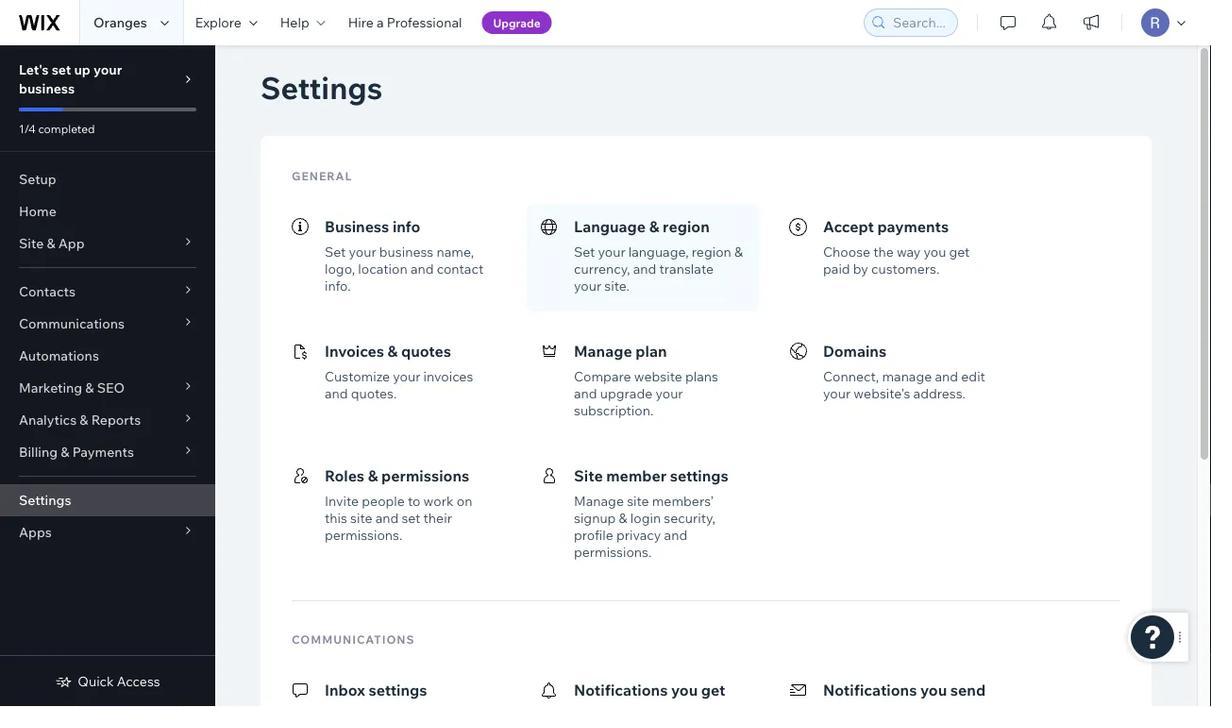 Task type: locate. For each thing, give the bounding box(es) containing it.
set up logo,
[[325, 244, 346, 260]]

customers.
[[871, 261, 940, 277]]

up
[[74, 61, 90, 78]]

0 vertical spatial manage
[[574, 342, 632, 361]]

roles & permissions invite people to work on this site and set their permissions.
[[325, 466, 472, 543]]

0 horizontal spatial site
[[19, 235, 44, 252]]

& left app
[[47, 235, 55, 252]]

permissions. for member
[[574, 544, 652, 560]]

hire
[[348, 14, 374, 31]]

&
[[649, 217, 659, 236], [47, 235, 55, 252], [734, 244, 743, 260], [388, 342, 398, 361], [85, 379, 94, 396], [80, 412, 88, 428], [61, 444, 69, 460], [368, 466, 378, 485], [619, 510, 627, 526]]

2 set from the left
[[574, 244, 595, 260]]

and down customize
[[325, 385, 348, 402]]

1 vertical spatial set
[[402, 510, 420, 526]]

member
[[606, 466, 667, 485]]

1 horizontal spatial notifications
[[823, 681, 917, 699]]

choose
[[823, 244, 870, 260]]

settings right inbox
[[369, 681, 427, 699]]

and inside invoices & quotes customize your invoices and quotes.
[[325, 385, 348, 402]]

invoices
[[325, 342, 384, 361]]

& for reports
[[80, 412, 88, 428]]

completed
[[38, 121, 95, 135]]

1 vertical spatial site
[[350, 510, 372, 526]]

0 vertical spatial set
[[52, 61, 71, 78]]

0 vertical spatial permissions.
[[325, 527, 402, 543]]

1 vertical spatial site
[[574, 466, 603, 485]]

set left up
[[52, 61, 71, 78]]

& right billing
[[61, 444, 69, 460]]

get
[[949, 244, 970, 260], [701, 681, 725, 699]]

home link
[[0, 195, 215, 227]]

region
[[663, 217, 710, 236], [692, 244, 731, 260]]

settings up apps
[[19, 492, 71, 508]]

set
[[52, 61, 71, 78], [402, 510, 420, 526]]

your right up
[[93, 61, 122, 78]]

business info set your business name, logo, location and contact info.
[[325, 217, 484, 294]]

& inside site member settings manage site members' signup & login security, profile privacy and permissions.
[[619, 510, 627, 526]]

site inside dropdown button
[[19, 235, 44, 252]]

0 vertical spatial business
[[19, 80, 75, 97]]

privacy
[[616, 527, 661, 543]]

general-section element
[[278, 187, 1135, 578]]

setup
[[19, 171, 56, 187]]

site & app button
[[0, 227, 215, 260]]

1 vertical spatial permissions.
[[574, 544, 652, 560]]

manage
[[574, 342, 632, 361], [574, 493, 624, 509]]

& left reports in the left bottom of the page
[[80, 412, 88, 428]]

0 horizontal spatial site
[[350, 510, 372, 526]]

2 manage from the top
[[574, 493, 624, 509]]

0 vertical spatial site
[[19, 235, 44, 252]]

0 vertical spatial communications
[[19, 315, 125, 332]]

communications up automations
[[19, 315, 125, 332]]

language & region set your language, region & currency, and translate your site.
[[574, 217, 743, 294]]

0 vertical spatial settings
[[670, 466, 729, 485]]

0 vertical spatial site
[[627, 493, 649, 509]]

your down business
[[349, 244, 376, 260]]

and down people on the bottom of the page
[[375, 510, 399, 526]]

your inside 'domains connect, manage and edit your website's address.'
[[823, 385, 851, 402]]

1 manage from the top
[[574, 342, 632, 361]]

set inside roles & permissions invite people to work on this site and set their permissions.
[[402, 510, 420, 526]]

your down "currency,"
[[574, 278, 601, 294]]

members'
[[652, 493, 714, 509]]

0 vertical spatial settings
[[261, 68, 383, 107]]

1 horizontal spatial communications
[[292, 632, 415, 646]]

and down language,
[[633, 261, 656, 277]]

site & app
[[19, 235, 85, 252]]

manage
[[882, 368, 932, 385]]

your
[[93, 61, 122, 78], [349, 244, 376, 260], [598, 244, 626, 260], [574, 278, 601, 294], [393, 368, 420, 385], [656, 385, 683, 402], [823, 385, 851, 402]]

& left login at the bottom of the page
[[619, 510, 627, 526]]

settings inside site member settings manage site members' signup & login security, profile privacy and permissions.
[[670, 466, 729, 485]]

1 horizontal spatial settings
[[670, 466, 729, 485]]

0 vertical spatial get
[[949, 244, 970, 260]]

and up address.
[[935, 368, 958, 385]]

upgrade button
[[482, 11, 552, 34]]

you
[[924, 244, 946, 260], [671, 681, 698, 699], [920, 681, 947, 699]]

profile
[[574, 527, 613, 543]]

business
[[325, 217, 389, 236]]

0 horizontal spatial set
[[52, 61, 71, 78]]

inbox settings
[[325, 681, 427, 699]]

0 horizontal spatial business
[[19, 80, 75, 97]]

and left contact
[[411, 261, 434, 277]]

site.
[[604, 278, 629, 294]]

business down info
[[379, 244, 434, 260]]

0 horizontal spatial get
[[701, 681, 725, 699]]

& up people on the bottom of the page
[[368, 466, 378, 485]]

payments
[[877, 217, 949, 236]]

1 horizontal spatial site
[[627, 493, 649, 509]]

& up language,
[[649, 217, 659, 236]]

your down website
[[656, 385, 683, 402]]

site up login at the bottom of the page
[[627, 493, 649, 509]]

you for notifications you get
[[671, 681, 698, 699]]

upgrade
[[493, 16, 541, 30]]

and down compare
[[574, 385, 597, 402]]

1 vertical spatial get
[[701, 681, 725, 699]]

business
[[19, 80, 75, 97], [379, 244, 434, 260]]

site inside site member settings manage site members' signup & login security, profile privacy and permissions.
[[574, 466, 603, 485]]

permissions. down 'this'
[[325, 527, 402, 543]]

work
[[423, 493, 454, 509]]

connect,
[[823, 368, 879, 385]]

send
[[950, 681, 986, 699]]

and inside site member settings manage site members' signup & login security, profile privacy and permissions.
[[664, 527, 687, 543]]

& for seo
[[85, 379, 94, 396]]

1 horizontal spatial site
[[574, 466, 603, 485]]

set inside business info set your business name, logo, location and contact info.
[[325, 244, 346, 260]]

quick
[[78, 673, 114, 690]]

& left seo
[[85, 379, 94, 396]]

site inside roles & permissions invite people to work on this site and set their permissions.
[[350, 510, 372, 526]]

site
[[19, 235, 44, 252], [574, 466, 603, 485]]

1 horizontal spatial settings
[[261, 68, 383, 107]]

notifications for notifications you send
[[823, 681, 917, 699]]

business down let's
[[19, 80, 75, 97]]

1 horizontal spatial permissions.
[[574, 544, 652, 560]]

location
[[358, 261, 408, 277]]

help
[[280, 14, 309, 31]]

1 horizontal spatial business
[[379, 244, 434, 260]]

business inside business info set your business name, logo, location and contact info.
[[379, 244, 434, 260]]

and down security,
[[664, 527, 687, 543]]

domains connect, manage and edit your website's address.
[[823, 342, 985, 402]]

professional
[[387, 14, 462, 31]]

your down connect,
[[823, 385, 851, 402]]

settings
[[670, 466, 729, 485], [369, 681, 427, 699]]

& left quotes
[[388, 342, 398, 361]]

communications up inbox
[[292, 632, 415, 646]]

your down quotes
[[393, 368, 420, 385]]

1 horizontal spatial set
[[574, 244, 595, 260]]

reports
[[91, 412, 141, 428]]

2 notifications from the left
[[823, 681, 917, 699]]

1 vertical spatial business
[[379, 244, 434, 260]]

site down home
[[19, 235, 44, 252]]

1 notifications from the left
[[574, 681, 668, 699]]

1 horizontal spatial set
[[402, 510, 420, 526]]

1 set from the left
[[325, 244, 346, 260]]

permissions. down profile
[[574, 544, 652, 560]]

set up "currency,"
[[574, 244, 595, 260]]

set inside let's set up your business
[[52, 61, 71, 78]]

language,
[[628, 244, 689, 260]]

0 horizontal spatial settings
[[369, 681, 427, 699]]

settings down help button
[[261, 68, 383, 107]]

settings up members'
[[670, 466, 729, 485]]

site
[[627, 493, 649, 509], [350, 510, 372, 526]]

seo
[[97, 379, 125, 396]]

1 vertical spatial settings
[[369, 681, 427, 699]]

& inside roles & permissions invite people to work on this site and set their permissions.
[[368, 466, 378, 485]]

site right 'this'
[[350, 510, 372, 526]]

site up signup
[[574, 466, 603, 485]]

0 horizontal spatial set
[[325, 244, 346, 260]]

set down to
[[402, 510, 420, 526]]

1 vertical spatial settings
[[19, 492, 71, 508]]

your inside invoices & quotes customize your invoices and quotes.
[[393, 368, 420, 385]]

business inside let's set up your business
[[19, 80, 75, 97]]

set
[[325, 244, 346, 260], [574, 244, 595, 260]]

signup
[[574, 510, 616, 526]]

site for &
[[19, 235, 44, 252]]

region up language,
[[663, 217, 710, 236]]

permissions. inside roles & permissions invite people to work on this site and set their permissions.
[[325, 527, 402, 543]]

marketing & seo button
[[0, 372, 215, 404]]

notifications you send button
[[776, 667, 1036, 707]]

& for app
[[47, 235, 55, 252]]

region up translate
[[692, 244, 731, 260]]

0 horizontal spatial notifications
[[574, 681, 668, 699]]

0 horizontal spatial communications
[[19, 315, 125, 332]]

manage up compare
[[574, 342, 632, 361]]

& for region
[[649, 217, 659, 236]]

1 vertical spatial manage
[[574, 493, 624, 509]]

and inside manage plan compare website plans and upgrade your subscription.
[[574, 385, 597, 402]]

1 horizontal spatial get
[[949, 244, 970, 260]]

your inside let's set up your business
[[93, 61, 122, 78]]

0 horizontal spatial settings
[[19, 492, 71, 508]]

settings
[[261, 68, 383, 107], [19, 492, 71, 508]]

manage inside manage plan compare website plans and upgrade your subscription.
[[574, 342, 632, 361]]

communications inside popup button
[[19, 315, 125, 332]]

manage up signup
[[574, 493, 624, 509]]

to
[[408, 493, 420, 509]]

0 horizontal spatial permissions.
[[325, 527, 402, 543]]

help button
[[269, 0, 337, 45]]

site member settings manage site members' signup & login security, profile privacy and permissions.
[[574, 466, 729, 560]]

& inside invoices & quotes customize your invoices and quotes.
[[388, 342, 398, 361]]

let's
[[19, 61, 49, 78]]

permissions.
[[325, 527, 402, 543], [574, 544, 652, 560]]

communications button
[[0, 308, 215, 340]]

Search... field
[[887, 9, 951, 36]]

permissions. inside site member settings manage site members' signup & login security, profile privacy and permissions.
[[574, 544, 652, 560]]

0 vertical spatial region
[[663, 217, 710, 236]]

name,
[[436, 244, 474, 260]]



Task type: vqa. For each thing, say whether or not it's contained in the screenshot.


Task type: describe. For each thing, give the bounding box(es) containing it.
manage plan compare website plans and upgrade your subscription.
[[574, 342, 718, 419]]

invite
[[325, 493, 359, 509]]

notifications you get
[[574, 681, 725, 699]]

explore
[[195, 14, 241, 31]]

notifications you send
[[823, 681, 986, 699]]

analytics & reports button
[[0, 404, 215, 436]]

on
[[457, 493, 472, 509]]

quotes.
[[351, 385, 397, 402]]

permissions
[[381, 466, 469, 485]]

settings link
[[0, 484, 215, 516]]

quick access
[[78, 673, 160, 690]]

you for notifications you send
[[920, 681, 947, 699]]

quotes
[[401, 342, 451, 361]]

business for info
[[379, 244, 434, 260]]

customize
[[325, 368, 390, 385]]

communications-section element
[[278, 650, 1135, 707]]

address.
[[913, 385, 966, 402]]

subscription.
[[574, 402, 654, 419]]

a
[[377, 14, 384, 31]]

billing & payments
[[19, 444, 134, 460]]

apps button
[[0, 516, 215, 548]]

& for permissions
[[368, 466, 378, 485]]

notifications for notifications you get
[[574, 681, 668, 699]]

currency,
[[574, 261, 630, 277]]

website
[[634, 368, 682, 385]]

marketing & seo
[[19, 379, 125, 396]]

sidebar element
[[0, 45, 215, 707]]

your up "currency,"
[[598, 244, 626, 260]]

general
[[292, 168, 352, 183]]

marketing
[[19, 379, 82, 396]]

and inside language & region set your language, region & currency, and translate your site.
[[633, 261, 656, 277]]

analytics & reports
[[19, 412, 141, 428]]

invoices
[[423, 368, 473, 385]]

compare
[[574, 368, 631, 385]]

edit
[[961, 368, 985, 385]]

info
[[393, 217, 420, 236]]

1 vertical spatial region
[[692, 244, 731, 260]]

their
[[423, 510, 452, 526]]

1/4 completed
[[19, 121, 95, 135]]

this
[[325, 510, 347, 526]]

site inside site member settings manage site members' signup & login security, profile privacy and permissions.
[[627, 493, 649, 509]]

invoices & quotes customize your invoices and quotes.
[[325, 342, 473, 402]]

app
[[58, 235, 85, 252]]

apps
[[19, 524, 52, 540]]

billing
[[19, 444, 58, 460]]

setup link
[[0, 163, 215, 195]]

hire a professional
[[348, 14, 462, 31]]

let's set up your business
[[19, 61, 122, 97]]

site for member
[[574, 466, 603, 485]]

website's
[[854, 385, 910, 402]]

notifications you get button
[[527, 667, 787, 707]]

business for set
[[19, 80, 75, 97]]

automations link
[[0, 340, 215, 372]]

translate
[[659, 261, 714, 277]]

and inside roles & permissions invite people to work on this site and set their permissions.
[[375, 510, 399, 526]]

settings inside the inbox settings button
[[369, 681, 427, 699]]

inbox settings button
[[278, 667, 538, 707]]

payments
[[72, 444, 134, 460]]

logo,
[[325, 261, 355, 277]]

domains
[[823, 342, 887, 361]]

& for payments
[[61, 444, 69, 460]]

plan
[[636, 342, 667, 361]]

paid
[[823, 261, 850, 277]]

& for quotes
[[388, 342, 398, 361]]

hire a professional link
[[337, 0, 473, 45]]

manage inside site member settings manage site members' signup & login security, profile privacy and permissions.
[[574, 493, 624, 509]]

the
[[873, 244, 894, 260]]

automations
[[19, 347, 99, 364]]

accept
[[823, 217, 874, 236]]

your inside business info set your business name, logo, location and contact info.
[[349, 244, 376, 260]]

get inside button
[[701, 681, 725, 699]]

permissions. for &
[[325, 527, 402, 543]]

access
[[117, 673, 160, 690]]

language
[[574, 217, 646, 236]]

set inside language & region set your language, region & currency, and translate your site.
[[574, 244, 595, 260]]

accept payments choose the way you get paid by customers.
[[823, 217, 970, 277]]

and inside 'domains connect, manage and edit your website's address.'
[[935, 368, 958, 385]]

security,
[[664, 510, 715, 526]]

billing & payments button
[[0, 436, 215, 468]]

contact
[[437, 261, 484, 277]]

contacts button
[[0, 276, 215, 308]]

inbox
[[325, 681, 365, 699]]

plans
[[685, 368, 718, 385]]

info.
[[325, 278, 351, 294]]

upgrade
[[600, 385, 653, 402]]

by
[[853, 261, 868, 277]]

roles
[[325, 466, 364, 485]]

oranges
[[93, 14, 147, 31]]

login
[[630, 510, 661, 526]]

1 vertical spatial communications
[[292, 632, 415, 646]]

contacts
[[19, 283, 76, 300]]

& right language,
[[734, 244, 743, 260]]

get inside accept payments choose the way you get paid by customers.
[[949, 244, 970, 260]]

you inside accept payments choose the way you get paid by customers.
[[924, 244, 946, 260]]

settings inside sidebar element
[[19, 492, 71, 508]]

your inside manage plan compare website plans and upgrade your subscription.
[[656, 385, 683, 402]]

people
[[362, 493, 405, 509]]

analytics
[[19, 412, 77, 428]]

1/4
[[19, 121, 36, 135]]

and inside business info set your business name, logo, location and contact info.
[[411, 261, 434, 277]]

way
[[897, 244, 921, 260]]

quick access button
[[55, 673, 160, 690]]



